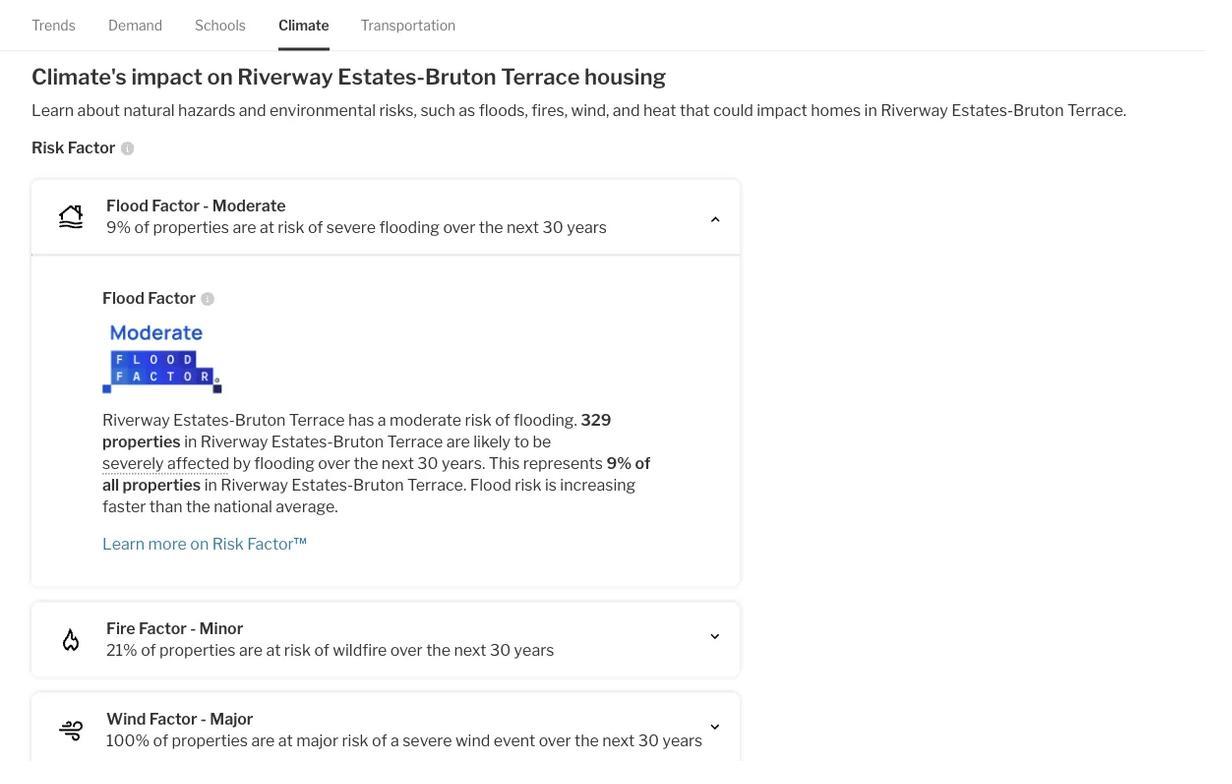 Task type: vqa. For each thing, say whether or not it's contained in the screenshot.
bottommost Flood
yes



Task type: locate. For each thing, give the bounding box(es) containing it.
- for minor
[[190, 619, 196, 639]]

riverway
[[238, 63, 333, 89], [881, 101, 949, 120], [102, 411, 170, 430], [201, 432, 268, 452], [221, 476, 288, 495]]

1 horizontal spatial in
[[204, 476, 217, 495]]

properties down moderate
[[153, 218, 229, 237]]

on
[[207, 63, 233, 89], [190, 535, 209, 554]]

impact right could
[[757, 101, 808, 120]]

bruton left terrace.
[[1014, 101, 1065, 120]]

risk factor
[[31, 138, 116, 157]]

risk inside flood factor - moderate 9% of properties are at risk of severe flooding over the next 30 years
[[278, 218, 305, 237]]

properties down major
[[172, 732, 248, 751]]

years inside fire factor - minor 21% of properties are at risk of wildfire over the next 30 years
[[514, 641, 555, 660]]

risk down national
[[212, 535, 244, 554]]

next
[[507, 218, 539, 237], [382, 454, 414, 473], [454, 641, 487, 660], [603, 732, 635, 751]]

impact
[[131, 63, 203, 89], [757, 101, 808, 120]]

0 horizontal spatial 9%
[[106, 218, 131, 237]]

floods,
[[479, 101, 529, 120]]

terrace
[[501, 63, 580, 89], [289, 411, 345, 430], [387, 432, 443, 452], [408, 476, 464, 495]]

0 vertical spatial severe
[[327, 218, 376, 237]]

riverway up environmental
[[238, 63, 333, 89]]

all
[[102, 476, 119, 495]]

1 horizontal spatial impact
[[757, 101, 808, 120]]

factor™
[[247, 535, 307, 554]]

a right major
[[391, 732, 399, 751]]

0 horizontal spatial years
[[514, 641, 555, 660]]

in up affected
[[184, 432, 197, 452]]

a right "has"
[[378, 411, 386, 430]]

learn up "risk factor"
[[31, 101, 74, 120]]

0 horizontal spatial severe
[[327, 218, 376, 237]]

the inside fire factor - minor 21% of properties are at risk of wildfire over the next 30 years
[[426, 641, 451, 660]]

demand
[[108, 17, 163, 33]]

- left major
[[201, 710, 207, 729]]

0 vertical spatial 9%
[[106, 218, 131, 237]]

learn down faster
[[102, 535, 145, 554]]

properties inside fire factor - minor 21% of properties are at risk of wildfire over the next 30 years
[[159, 641, 236, 660]]

21%
[[106, 641, 137, 660]]

risk up likely
[[465, 411, 492, 430]]

schools
[[195, 17, 246, 33]]

at left major
[[278, 732, 293, 751]]

a
[[378, 411, 386, 430], [391, 732, 399, 751]]

are
[[233, 218, 256, 237], [447, 432, 470, 452], [239, 641, 263, 660], [251, 732, 275, 751]]

and
[[239, 101, 266, 120], [613, 101, 640, 120]]

riverway inside in riverway estates-bruton terrace . flood risk is increasing faster than the national average.
[[221, 476, 288, 495]]

2 and from the left
[[613, 101, 640, 120]]

properties down minor
[[159, 641, 236, 660]]

properties
[[153, 218, 229, 237], [102, 432, 181, 452], [123, 476, 201, 495], [159, 641, 236, 660], [172, 732, 248, 751]]

2 vertical spatial in
[[204, 476, 217, 495]]

wind
[[106, 710, 146, 729]]

transportation
[[361, 17, 456, 33]]

1 vertical spatial flood
[[102, 289, 145, 308]]

30
[[543, 218, 564, 237], [418, 454, 439, 473], [490, 641, 511, 660], [639, 732, 660, 751]]

- inside fire factor - minor 21% of properties are at risk of wildfire over the next 30 years
[[190, 619, 196, 639]]

1 vertical spatial a
[[391, 732, 399, 751]]

30 inside wind factor - major 100% of properties are at major        risk of a severe wind event over the next 30 years
[[639, 732, 660, 751]]

at
[[260, 218, 274, 237], [266, 641, 281, 660], [278, 732, 293, 751]]

risk down climate's
[[31, 138, 64, 157]]

0 vertical spatial a
[[378, 411, 386, 430]]

0 vertical spatial impact
[[131, 63, 203, 89]]

impact up "natural"
[[131, 63, 203, 89]]

learn for learn more on risk factor™
[[102, 535, 145, 554]]

about
[[77, 101, 120, 120]]

properties inside riverway estates-bruton terrace has a moderate risk of flooding. 329 properties in riverway estates-bruton terrace are likely to be severely affected by flooding over the next 30 years. this represents
[[102, 432, 181, 452]]

fires,
[[532, 101, 568, 120]]

on right more
[[190, 535, 209, 554]]

risk inside fire factor - minor 21% of properties are at risk of wildfire over the next 30 years
[[284, 641, 311, 660]]

years.
[[442, 454, 486, 473]]

properties inside flood factor - moderate 9% of properties are at risk of severe flooding over the next 30 years
[[153, 218, 229, 237]]

1 vertical spatial flooding
[[254, 454, 315, 473]]

flood
[[106, 196, 149, 215], [102, 289, 145, 308], [470, 476, 512, 495]]

1 vertical spatial risk
[[212, 535, 244, 554]]

at down moderate
[[260, 218, 274, 237]]

factor inside fire factor - minor 21% of properties are at risk of wildfire over the next 30 years
[[139, 619, 187, 639]]

properties inside wind factor - major 100% of properties are at major        risk of a severe wind event over the next 30 years
[[172, 732, 248, 751]]

1 horizontal spatial risk
[[212, 535, 244, 554]]

properties up than
[[123, 476, 201, 495]]

properties up severely
[[102, 432, 181, 452]]

1 horizontal spatial 9%
[[607, 454, 632, 473]]

severe
[[327, 218, 376, 237], [403, 732, 452, 751]]

the inside riverway estates-bruton terrace has a moderate risk of flooding. 329 properties in riverway estates-bruton terrace are likely to be severely affected by flooding over the next 30 years. this represents
[[354, 454, 378, 473]]

0 vertical spatial -
[[203, 196, 209, 215]]

bruton
[[425, 63, 497, 89], [1014, 101, 1065, 120], [235, 411, 286, 430], [333, 432, 384, 452], [353, 476, 404, 495]]

1 horizontal spatial severe
[[403, 732, 452, 751]]

factor
[[68, 138, 116, 157], [152, 196, 200, 215], [148, 289, 196, 308], [139, 619, 187, 639], [149, 710, 197, 729]]

2 horizontal spatial years
[[663, 732, 703, 751]]

fire
[[106, 619, 136, 639]]

bruton down riverway estates-bruton terrace has a moderate risk of flooding. 329 properties in riverway estates-bruton terrace are likely to be severely affected by flooding over the next 30 years. this represents
[[353, 476, 404, 495]]

flood for flood factor
[[102, 289, 145, 308]]

flooding
[[379, 218, 440, 237], [254, 454, 315, 473]]

flood inside flood factor - moderate 9% of properties are at risk of severe flooding over the next 30 years
[[106, 196, 149, 215]]

in
[[865, 101, 878, 120], [184, 432, 197, 452], [204, 476, 217, 495]]

demand link
[[108, 0, 163, 50]]

- inside flood factor - moderate 9% of properties are at risk of severe flooding over the next 30 years
[[203, 196, 209, 215]]

risk
[[278, 218, 305, 237], [465, 411, 492, 430], [515, 476, 542, 495], [284, 641, 311, 660], [342, 732, 369, 751]]

1 vertical spatial 9%
[[607, 454, 632, 473]]

risk right major
[[342, 732, 369, 751]]

over inside wind factor - major 100% of properties are at major        risk of a severe wind event over the next 30 years
[[539, 732, 571, 751]]

the inside wind factor - major 100% of properties are at major        risk of a severe wind event over the next 30 years
[[575, 732, 599, 751]]

100%
[[106, 732, 150, 751]]

at left wildfire
[[266, 641, 281, 660]]

next inside riverway estates-bruton terrace has a moderate risk of flooding. 329 properties in riverway estates-bruton terrace are likely to be severely affected by flooding over the next 30 years. this represents
[[382, 454, 414, 473]]

flood factor - moderate 9% of properties are at risk of severe flooding over the next 30 years
[[106, 196, 607, 237]]

faster
[[102, 497, 146, 517]]

factor for wind factor - major 100% of properties are at major        risk of a severe wind event over the next 30 years
[[149, 710, 197, 729]]

has
[[349, 411, 374, 430]]

- inside wind factor - major 100% of properties are at major        risk of a severe wind event over the next 30 years
[[201, 710, 207, 729]]

that
[[680, 101, 710, 120]]

factor inside wind factor - major 100% of properties are at major        risk of a severe wind event over the next 30 years
[[149, 710, 197, 729]]

9% inside flood factor - moderate 9% of properties are at risk of severe flooding over the next 30 years
[[106, 218, 131, 237]]

are down major
[[251, 732, 275, 751]]

climate link
[[278, 0, 329, 50]]

are inside flood factor - moderate 9% of properties are at risk of severe flooding over the next 30 years
[[233, 218, 256, 237]]

increasing
[[560, 476, 636, 495]]

30 inside flood factor - moderate 9% of properties are at risk of severe flooding over the next 30 years
[[543, 218, 564, 237]]

- left moderate
[[203, 196, 209, 215]]

risk
[[31, 138, 64, 157], [212, 535, 244, 554]]

wind
[[456, 732, 491, 751]]

in right homes
[[865, 101, 878, 120]]

0 vertical spatial flooding
[[379, 218, 440, 237]]

terrace down moderate
[[387, 432, 443, 452]]

bruton down "has"
[[333, 432, 384, 452]]

0 vertical spatial years
[[567, 218, 607, 237]]

- left minor
[[190, 619, 196, 639]]

learn
[[31, 101, 74, 120], [102, 535, 145, 554]]

0 vertical spatial flood
[[106, 196, 149, 215]]

risk left is
[[515, 476, 542, 495]]

2 vertical spatial at
[[278, 732, 293, 751]]

1 vertical spatial impact
[[757, 101, 808, 120]]

are down moderate
[[233, 218, 256, 237]]

1 horizontal spatial years
[[567, 218, 607, 237]]

1 horizontal spatial a
[[391, 732, 399, 751]]

1 vertical spatial years
[[514, 641, 555, 660]]

homes
[[811, 101, 861, 120]]

0 horizontal spatial flooding
[[254, 454, 315, 473]]

riverway up severely
[[102, 411, 170, 430]]

2 horizontal spatial in
[[865, 101, 878, 120]]

2 vertical spatial -
[[201, 710, 207, 729]]

factor inside flood factor - moderate 9% of properties are at risk of severe flooding over the next 30 years
[[152, 196, 200, 215]]

factor for flood factor - moderate 9% of properties are at risk of severe flooding over the next 30 years
[[152, 196, 200, 215]]

0 vertical spatial on
[[207, 63, 233, 89]]

in inside riverway estates-bruton terrace has a moderate risk of flooding. 329 properties in riverway estates-bruton terrace are likely to be severely affected by flooding over the next 30 years. this represents
[[184, 432, 197, 452]]

0 horizontal spatial risk
[[31, 138, 64, 157]]

years inside wind factor - major 100% of properties are at major        risk of a severe wind event over the next 30 years
[[663, 732, 703, 751]]

0 vertical spatial risk
[[31, 138, 64, 157]]

risk left wildfire
[[284, 641, 311, 660]]

are up years.
[[447, 432, 470, 452]]

learn for learn about natural hazards and environmental risks, such as floods, fires, wind, and heat that      could impact homes in riverway estates-bruton terrace.
[[31, 101, 74, 120]]

wildfire
[[333, 641, 387, 660]]

riverway estates-bruton terrace has a moderate risk of flooding. 329 properties in riverway estates-bruton terrace are likely to be severely affected by flooding over the next 30 years. this represents
[[102, 411, 612, 473]]

1 vertical spatial in
[[184, 432, 197, 452]]

in down affected
[[204, 476, 217, 495]]

flooding inside flood factor - moderate 9% of properties are at risk of severe flooding over the next 30 years
[[379, 218, 440, 237]]

and right hazards
[[239, 101, 266, 120]]

30 inside riverway estates-bruton terrace has a moderate risk of flooding. 329 properties in riverway estates-bruton terrace are likely to be severely affected by flooding over the next 30 years. this represents
[[418, 454, 439, 473]]

average.
[[276, 497, 338, 517]]

national
[[214, 497, 273, 517]]

1 horizontal spatial flooding
[[379, 218, 440, 237]]

are inside fire factor - minor 21% of properties are at risk of wildfire over the next 30 years
[[239, 641, 263, 660]]

the inside in riverway estates-bruton terrace . flood risk is increasing faster than the national average.
[[186, 497, 210, 517]]

1 vertical spatial at
[[266, 641, 281, 660]]

1 horizontal spatial and
[[613, 101, 640, 120]]

risk inside in riverway estates-bruton terrace . flood risk is increasing faster than the national average.
[[515, 476, 542, 495]]

hazards
[[178, 101, 236, 120]]

riverway up national
[[221, 476, 288, 495]]

at inside fire factor - minor 21% of properties are at risk of wildfire over the next 30 years
[[266, 641, 281, 660]]

years inside flood factor - moderate 9% of properties are at risk of severe flooding over the next 30 years
[[567, 218, 607, 237]]

0 horizontal spatial in
[[184, 432, 197, 452]]

moderate
[[212, 196, 286, 215]]

at inside flood factor - moderate 9% of properties are at risk of severe flooding over the next 30 years
[[260, 218, 274, 237]]

9%
[[106, 218, 131, 237], [607, 454, 632, 473]]

1 and from the left
[[239, 101, 266, 120]]

and left heat
[[613, 101, 640, 120]]

terrace down years.
[[408, 476, 464, 495]]

over
[[443, 218, 476, 237], [318, 454, 351, 473], [391, 641, 423, 660], [539, 732, 571, 751]]

1 vertical spatial learn
[[102, 535, 145, 554]]

natural
[[123, 101, 175, 120]]

0 horizontal spatial and
[[239, 101, 266, 120]]

0 vertical spatial learn
[[31, 101, 74, 120]]

1 horizontal spatial learn
[[102, 535, 145, 554]]

2 vertical spatial flood
[[470, 476, 512, 495]]

flooding inside riverway estates-bruton terrace has a moderate risk of flooding. 329 properties in riverway estates-bruton terrace are likely to be severely affected by flooding over the next 30 years. this represents
[[254, 454, 315, 473]]

years
[[567, 218, 607, 237], [514, 641, 555, 660], [663, 732, 703, 751]]

0 vertical spatial in
[[865, 101, 878, 120]]

-
[[203, 196, 209, 215], [190, 619, 196, 639], [201, 710, 207, 729]]

at inside wind factor - major 100% of properties are at major        risk of a severe wind event over the next 30 years
[[278, 732, 293, 751]]

risk inside wind factor - major 100% of properties are at major        risk of a severe wind event over the next 30 years
[[342, 732, 369, 751]]

such
[[421, 101, 456, 120]]

properties for fire
[[159, 641, 236, 660]]

wind factor - major 100% of properties are at major        risk of a severe wind event over the next 30 years
[[106, 710, 703, 751]]

severe inside wind factor - major 100% of properties are at major        risk of a severe wind event over the next 30 years
[[403, 732, 452, 751]]

terrace.
[[1068, 101, 1127, 120]]

of inside of all properties
[[635, 454, 651, 473]]

1 vertical spatial severe
[[403, 732, 452, 751]]

riverway up by
[[201, 432, 268, 452]]

a inside wind factor - major 100% of properties are at major        risk of a severe wind event over the next 30 years
[[391, 732, 399, 751]]

of
[[134, 218, 150, 237], [308, 218, 323, 237], [495, 411, 510, 430], [635, 454, 651, 473], [141, 641, 156, 660], [314, 641, 330, 660], [153, 732, 168, 751], [372, 732, 387, 751]]

are for of
[[251, 732, 275, 751]]

major
[[210, 710, 253, 729]]

the
[[479, 218, 504, 237], [354, 454, 378, 473], [186, 497, 210, 517], [426, 641, 451, 660], [575, 732, 599, 751]]

1 vertical spatial -
[[190, 619, 196, 639]]

terrace left "has"
[[289, 411, 345, 430]]

bruton inside in riverway estates-bruton terrace . flood risk is increasing faster than the national average.
[[353, 476, 404, 495]]

9% up increasing
[[607, 454, 632, 473]]

0 horizontal spatial learn
[[31, 101, 74, 120]]

0 horizontal spatial a
[[378, 411, 386, 430]]

are down minor
[[239, 641, 263, 660]]

are inside wind factor - major 100% of properties are at major        risk of a severe wind event over the next 30 years
[[251, 732, 275, 751]]

risk down moderate
[[278, 218, 305, 237]]

0 vertical spatial at
[[260, 218, 274, 237]]

1 vertical spatial on
[[190, 535, 209, 554]]

on inside learn more on risk factor™ link
[[190, 535, 209, 554]]

by
[[233, 454, 251, 473]]

estates-
[[338, 63, 425, 89], [952, 101, 1014, 120], [173, 411, 235, 430], [272, 432, 333, 452], [292, 476, 353, 495]]

2 vertical spatial years
[[663, 732, 703, 751]]

riverway right homes
[[881, 101, 949, 120]]

properties inside of all properties
[[123, 476, 201, 495]]

on up hazards
[[207, 63, 233, 89]]

9% up 'flood factor'
[[106, 218, 131, 237]]

properties for flood
[[153, 218, 229, 237]]

at for moderate
[[260, 218, 274, 237]]

flood inside in riverway estates-bruton terrace . flood risk is increasing faster than the national average.
[[470, 476, 512, 495]]



Task type: describe. For each thing, give the bounding box(es) containing it.
30 inside fire factor - minor 21% of properties are at risk of wildfire over the next 30 years
[[490, 641, 511, 660]]

affected
[[167, 454, 230, 473]]

is
[[545, 476, 557, 495]]

flooding.
[[514, 411, 578, 430]]

learn more on risk factor™ link
[[102, 534, 669, 555]]

could
[[714, 101, 754, 120]]

heat
[[644, 101, 677, 120]]

flood factor score logo image
[[102, 325, 669, 394]]

are inside riverway estates-bruton terrace has a moderate risk of flooding. 329 properties in riverway estates-bruton terrace are likely to be severely affected by flooding over the next 30 years. this represents
[[447, 432, 470, 452]]

next inside flood factor - moderate 9% of properties are at risk of severe flooding over the next 30 years
[[507, 218, 539, 237]]

factor for fire factor - minor 21% of properties are at risk of wildfire over the next 30 years
[[139, 619, 187, 639]]

factor for risk factor
[[68, 138, 116, 157]]

represents
[[523, 454, 603, 473]]

moderate
[[390, 411, 462, 430]]

major
[[297, 732, 339, 751]]

more
[[148, 535, 187, 554]]

severely
[[102, 454, 164, 473]]

housing
[[585, 63, 666, 89]]

0 horizontal spatial impact
[[131, 63, 203, 89]]

- for major
[[201, 710, 207, 729]]

fire factor - minor 21% of properties are at risk of wildfire over the next 30 years
[[106, 619, 555, 660]]

risks,
[[379, 101, 417, 120]]

trends link
[[31, 0, 76, 50]]

climate's impact on riverway estates-bruton terrace housing
[[31, 63, 666, 89]]

of all properties
[[102, 454, 651, 495]]

estates- inside in riverway estates-bruton terrace . flood risk is increasing faster than the national average.
[[292, 476, 353, 495]]

risk inside riverway estates-bruton terrace has a moderate risk of flooding. 329 properties in riverway estates-bruton terrace are likely to be severely affected by flooding over the next 30 years. this represents
[[465, 411, 492, 430]]

transportation link
[[361, 0, 456, 50]]

minor
[[199, 619, 243, 639]]

flood for flood factor - moderate 9% of properties are at risk of severe flooding over the next 30 years
[[106, 196, 149, 215]]

severe inside flood factor - moderate 9% of properties are at risk of severe flooding over the next 30 years
[[327, 218, 376, 237]]

schools link
[[195, 0, 246, 50]]

of inside riverway estates-bruton terrace has a moderate risk of flooding. 329 properties in riverway estates-bruton terrace are likely to be severely affected by flooding over the next 30 years. this represents
[[495, 411, 510, 430]]

be
[[533, 432, 552, 452]]

properties for wind
[[172, 732, 248, 751]]

trends
[[31, 17, 76, 33]]

environmental
[[270, 101, 376, 120]]

over inside riverway estates-bruton terrace has a moderate risk of flooding. 329 properties in riverway estates-bruton terrace are likely to be severely affected by flooding over the next 30 years. this represents
[[318, 454, 351, 473]]

climate's
[[31, 63, 127, 89]]

a inside riverway estates-bruton terrace has a moderate risk of flooding. 329 properties in riverway estates-bruton terrace are likely to be severely affected by flooding over the next 30 years. this represents
[[378, 411, 386, 430]]

are for severe
[[233, 218, 256, 237]]

this
[[489, 454, 520, 473]]

to
[[514, 432, 530, 452]]

as
[[459, 101, 476, 120]]

are for wildfire
[[239, 641, 263, 660]]

in inside in riverway estates-bruton terrace . flood risk is increasing faster than the national average.
[[204, 476, 217, 495]]

than
[[149, 497, 183, 517]]

factor for flood factor
[[148, 289, 196, 308]]

wind,
[[571, 101, 610, 120]]

next inside wind factor - major 100% of properties are at major        risk of a severe wind event over the next 30 years
[[603, 732, 635, 751]]

.
[[464, 476, 467, 495]]

terrace up fires,
[[501, 63, 580, 89]]

over inside flood factor - moderate 9% of properties are at risk of severe flooding over the next 30 years
[[443, 218, 476, 237]]

flood factor
[[102, 289, 196, 308]]

on for more
[[190, 535, 209, 554]]

at for minor
[[266, 641, 281, 660]]

event
[[494, 732, 536, 751]]

over inside fire factor - minor 21% of properties are at risk of wildfire over the next 30 years
[[391, 641, 423, 660]]

learn about natural hazards and environmental risks, such as floods, fires, wind, and heat that      could impact homes in riverway estates-bruton terrace.
[[31, 101, 1127, 120]]

in riverway estates-bruton terrace . flood risk is increasing faster than the national average.
[[102, 476, 636, 517]]

next inside fire factor - minor 21% of properties are at risk of wildfire over the next 30 years
[[454, 641, 487, 660]]

likely
[[474, 432, 511, 452]]

climate
[[278, 17, 329, 33]]

learn more on risk factor™
[[102, 535, 307, 554]]

at for major
[[278, 732, 293, 751]]

- for moderate
[[203, 196, 209, 215]]

terrace inside in riverway estates-bruton terrace . flood risk is increasing faster than the national average.
[[408, 476, 464, 495]]

the inside flood factor - moderate 9% of properties are at risk of severe flooding over the next 30 years
[[479, 218, 504, 237]]

329
[[581, 411, 612, 430]]

bruton up as
[[425, 63, 497, 89]]

on for impact
[[207, 63, 233, 89]]

bruton up by
[[235, 411, 286, 430]]



